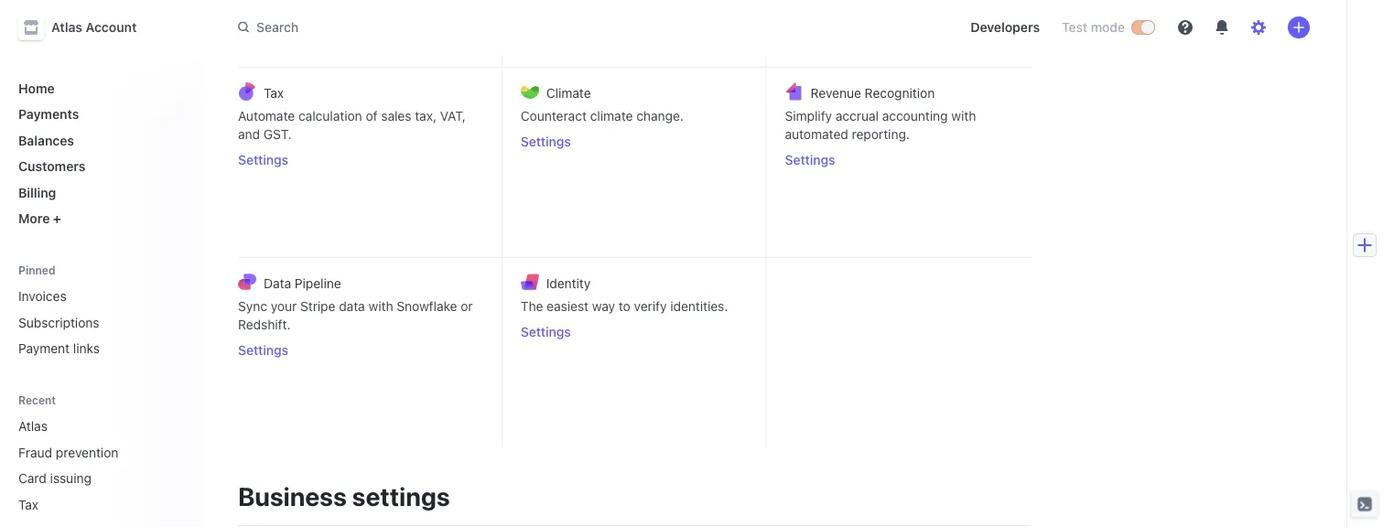 Task type: locate. For each thing, give the bounding box(es) containing it.
counteract climate change.
[[521, 108, 684, 124]]

customers link
[[11, 152, 187, 181]]

Search search field
[[227, 11, 743, 44]]

0 vertical spatial with
[[952, 108, 976, 124]]

settings for the easiest way to verify identities.
[[521, 325, 571, 340]]

test mode
[[1062, 20, 1125, 35]]

subscriptions
[[18, 315, 99, 330]]

way
[[592, 299, 615, 314]]

issuing
[[50, 471, 91, 486]]

or
[[461, 299, 473, 314]]

1 vertical spatial with
[[369, 299, 393, 314]]

recognition
[[865, 85, 935, 100]]

settings link down to
[[521, 323, 748, 342]]

billing link
[[11, 178, 187, 207]]

invoices
[[18, 289, 67, 304]]

settings down and
[[238, 152, 288, 168]]

tax down card
[[18, 497, 39, 512]]

subscriptions link
[[11, 308, 187, 337]]

sales
[[381, 108, 412, 124]]

atlas for atlas
[[18, 419, 48, 434]]

with inside the 'sync your stripe data with snowflake or redshift.'
[[369, 299, 393, 314]]

accrual
[[836, 108, 879, 124]]

0 vertical spatial tax
[[264, 85, 284, 100]]

atlas
[[51, 20, 82, 35], [18, 419, 48, 434]]

with right the data
[[369, 299, 393, 314]]

atlas inside button
[[51, 20, 82, 35]]

reporting.
[[852, 127, 910, 142]]

0 vertical spatial atlas
[[51, 20, 82, 35]]

settings link down the 'sync your stripe data with snowflake or redshift.'
[[238, 342, 483, 360]]

recent element
[[0, 412, 201, 520]]

with right accounting
[[952, 108, 976, 124]]

fraud
[[18, 445, 52, 460]]

0 horizontal spatial with
[[369, 299, 393, 314]]

calculation
[[298, 108, 362, 124]]

0 horizontal spatial tax
[[18, 497, 39, 512]]

0 horizontal spatial atlas
[[18, 419, 48, 434]]

card
[[18, 471, 47, 486]]

business
[[238, 481, 347, 511]]

settings down counteract at the left of page
[[521, 134, 571, 149]]

snowflake
[[397, 299, 457, 314]]

with
[[952, 108, 976, 124], [369, 299, 393, 314]]

vat,
[[440, 108, 466, 124]]

atlas inside the recent element
[[18, 419, 48, 434]]

settings down the
[[521, 325, 571, 340]]

climate
[[546, 85, 591, 100]]

tax
[[264, 85, 284, 100], [18, 497, 39, 512]]

1 horizontal spatial with
[[952, 108, 976, 124]]

1 horizontal spatial atlas
[[51, 20, 82, 35]]

gst.
[[264, 127, 292, 142]]

links
[[73, 341, 100, 356]]

help image
[[1178, 20, 1193, 35]]

settings link for of
[[238, 151, 483, 169]]

payments
[[18, 107, 79, 122]]

settings link for way
[[521, 323, 748, 342]]

notifications image
[[1215, 20, 1230, 35]]

your
[[271, 299, 297, 314]]

to
[[619, 299, 631, 314]]

settings link down automate calculation of sales tax, vat, and gst.
[[238, 151, 483, 169]]

settings down redshift.
[[238, 343, 288, 358]]

card issuing link
[[11, 464, 161, 493]]

revenue recognition
[[811, 85, 935, 100]]

core navigation links element
[[11, 73, 187, 233]]

atlas for atlas account
[[51, 20, 82, 35]]

settings link down reporting.
[[785, 151, 1013, 169]]

settings link down "climate"
[[521, 133, 748, 151]]

card issuing
[[18, 471, 91, 486]]

tax up automate
[[264, 85, 284, 100]]

atlas left account
[[51, 20, 82, 35]]

and
[[238, 127, 260, 142]]

settings
[[352, 481, 450, 511]]

data
[[339, 299, 365, 314]]

account
[[86, 20, 137, 35]]

home link
[[11, 73, 187, 103]]

tax link
[[11, 490, 161, 520]]

stripe
[[300, 299, 336, 314]]

atlas link
[[11, 412, 161, 441]]

recent navigation links element
[[0, 393, 201, 520]]

home
[[18, 81, 55, 96]]

settings link
[[521, 133, 748, 151], [238, 151, 483, 169], [785, 151, 1013, 169], [521, 323, 748, 342], [238, 342, 483, 360]]

atlas up fraud
[[18, 419, 48, 434]]

simplify
[[785, 108, 832, 124]]

revenue
[[811, 85, 861, 100]]

settings for automate calculation of sales tax, vat, and gst.
[[238, 152, 288, 168]]

data
[[264, 276, 291, 291]]

identity
[[546, 276, 591, 291]]

settings
[[521, 134, 571, 149], [238, 152, 288, 168], [785, 152, 836, 168], [521, 325, 571, 340], [238, 343, 288, 358]]

Search text field
[[227, 11, 743, 44]]

settings down automated
[[785, 152, 836, 168]]

1 vertical spatial atlas
[[18, 419, 48, 434]]

1 vertical spatial tax
[[18, 497, 39, 512]]

of
[[366, 108, 378, 124]]

sync
[[238, 299, 267, 314]]



Task type: describe. For each thing, give the bounding box(es) containing it.
search
[[256, 19, 299, 35]]

verify
[[634, 299, 667, 314]]

pinned navigation links element
[[11, 263, 187, 363]]

the
[[521, 299, 543, 314]]

tax inside the recent element
[[18, 497, 39, 512]]

data pipeline
[[264, 276, 341, 291]]

more
[[18, 211, 50, 226]]

payments link
[[11, 99, 187, 129]]

atlas account button
[[18, 15, 155, 40]]

redshift.
[[238, 317, 291, 332]]

payment links
[[18, 341, 100, 356]]

the easiest way to verify identities.
[[521, 299, 728, 314]]

pinned
[[18, 264, 55, 277]]

invoices link
[[11, 282, 187, 311]]

settings for counteract climate change.
[[521, 134, 571, 149]]

automate
[[238, 108, 295, 124]]

recent
[[18, 394, 56, 407]]

settings link for change.
[[521, 133, 748, 151]]

more +
[[18, 211, 61, 226]]

1 horizontal spatial tax
[[264, 85, 284, 100]]

mode
[[1091, 20, 1125, 35]]

payment links link
[[11, 334, 187, 363]]

change.
[[637, 108, 684, 124]]

with inside the simplify accrual accounting with automated reporting.
[[952, 108, 976, 124]]

settings for sync your stripe data with snowflake or redshift.
[[238, 343, 288, 358]]

settings link for accounting
[[785, 151, 1013, 169]]

prevention
[[56, 445, 118, 460]]

customers
[[18, 159, 86, 174]]

business settings
[[238, 481, 450, 511]]

settings image
[[1252, 20, 1266, 35]]

fraud prevention link
[[11, 438, 161, 467]]

pinned element
[[11, 282, 187, 363]]

sync your stripe data with snowflake or redshift.
[[238, 299, 473, 332]]

accounting
[[882, 108, 948, 124]]

developers link
[[963, 13, 1047, 42]]

test
[[1062, 20, 1088, 35]]

fraud prevention
[[18, 445, 118, 460]]

automate calculation of sales tax, vat, and gst.
[[238, 108, 466, 142]]

simplify accrual accounting with automated reporting.
[[785, 108, 976, 142]]

easiest
[[547, 299, 589, 314]]

pipeline
[[295, 276, 341, 291]]

+
[[53, 211, 61, 226]]

climate
[[590, 108, 633, 124]]

identities.
[[670, 299, 728, 314]]

atlas account
[[51, 20, 137, 35]]

balances
[[18, 133, 74, 148]]

developers
[[971, 20, 1040, 35]]

billing
[[18, 185, 56, 200]]

tax,
[[415, 108, 437, 124]]

settings for simplify accrual accounting with automated reporting.
[[785, 152, 836, 168]]

settings link for stripe
[[238, 342, 483, 360]]

automated
[[785, 127, 849, 142]]

counteract
[[521, 108, 587, 124]]

balances link
[[11, 125, 187, 155]]

payment
[[18, 341, 70, 356]]



Task type: vqa. For each thing, say whether or not it's contained in the screenshot.
stripe at the left bottom of the page
yes



